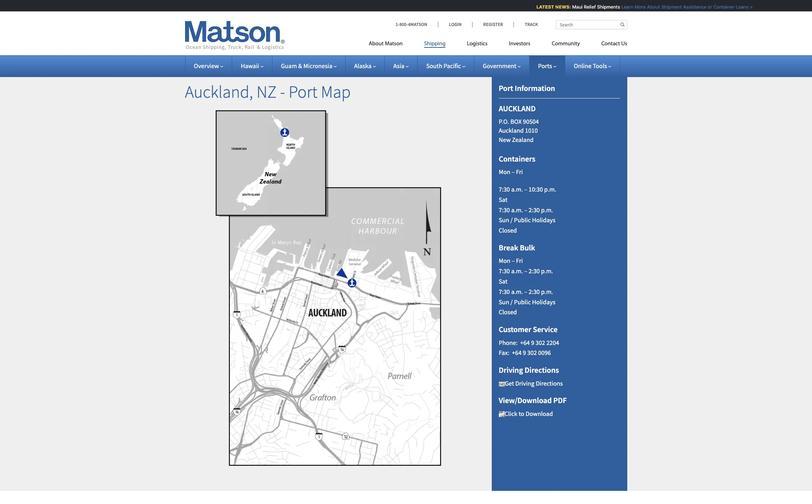 Task type: vqa. For each thing, say whether or not it's contained in the screenshot.
Community
yes



Task type: locate. For each thing, give the bounding box(es) containing it.
section
[[483, 66, 636, 491]]

holidays down 10:30
[[532, 216, 556, 224]]

0 vertical spatial directions
[[525, 365, 559, 375]]

a.m.
[[511, 185, 523, 193], [511, 206, 523, 214], [511, 267, 523, 275], [511, 288, 523, 296]]

auckland
[[499, 126, 524, 135]]

contact us link
[[591, 37, 628, 52]]

mon down 'break'
[[499, 257, 511, 265]]

2 / from the top
[[511, 298, 513, 306]]

online tools
[[574, 62, 607, 70]]

302 up 0096
[[536, 339, 545, 347]]

view/download
[[499, 396, 552, 406]]

0 vertical spatial public
[[514, 216, 531, 224]]

sat inside 7:30 a.m. – 10:30 p.m. sat 7:30 a.m. – 2:30 p.m. sun / public holidays closed
[[499, 196, 508, 204]]

1 2:30 from the top
[[529, 206, 540, 214]]

pdf
[[554, 396, 567, 406]]

login
[[449, 21, 462, 27]]

1 vertical spatial closed
[[499, 308, 517, 316]]

1 fri from the top
[[516, 168, 523, 176]]

p.o. box 90504 auckland 1010 new zealand
[[499, 117, 539, 144]]

1 / from the top
[[511, 216, 513, 224]]

0 vertical spatial closed
[[499, 226, 517, 235]]

mon inside mon – fri 7:30 a.m. – 2:30 p.m. sat 7:30 a.m. – 2:30 p.m. sun / public holidays closed
[[499, 257, 511, 265]]

>
[[746, 4, 749, 10]]

directions up "pdf"
[[536, 379, 563, 387]]

latest news: maui relief shipments learn more about shipment assistance or container loans >
[[532, 4, 749, 10]]

about right more at the right
[[643, 4, 656, 10]]

sat down 'mon – fri'
[[499, 196, 508, 204]]

0 vertical spatial holidays
[[532, 216, 556, 224]]

break
[[499, 243, 519, 253]]

1 holidays from the top
[[532, 216, 556, 224]]

public
[[514, 216, 531, 224], [514, 298, 531, 306]]

/ up 'break'
[[511, 216, 513, 224]]

1 mon from the top
[[499, 168, 511, 176]]

sun inside 7:30 a.m. – 10:30 p.m. sat 7:30 a.m. – 2:30 p.m. sun / public holidays closed
[[499, 216, 509, 224]]

click to download
[[505, 410, 553, 418]]

sun up customer
[[499, 298, 509, 306]]

directions
[[525, 365, 559, 375], [536, 379, 563, 387]]

government
[[483, 62, 517, 70]]

public inside 7:30 a.m. – 10:30 p.m. sat 7:30 a.m. – 2:30 p.m. sun / public holidays closed
[[514, 216, 531, 224]]

2 public from the top
[[514, 298, 531, 306]]

4matson
[[408, 21, 428, 27]]

community link
[[541, 37, 591, 52]]

sat
[[499, 196, 508, 204], [499, 277, 508, 285]]

click
[[505, 410, 518, 418]]

guam & micronesia
[[281, 62, 333, 70]]

port information
[[499, 83, 555, 93]]

loans
[[732, 4, 745, 10]]

p.m.
[[545, 185, 557, 193], [541, 206, 553, 214], [541, 267, 553, 275], [541, 288, 553, 296]]

fri down break bulk
[[516, 257, 523, 265]]

1 vertical spatial public
[[514, 298, 531, 306]]

1 vertical spatial fri
[[516, 257, 523, 265]]

closed up 'break'
[[499, 226, 517, 235]]

0 vertical spatial sat
[[499, 196, 508, 204]]

view/download pdf
[[499, 396, 567, 406]]

2 fri from the top
[[516, 257, 523, 265]]

public up bulk
[[514, 216, 531, 224]]

port right -
[[289, 81, 318, 102]]

0 vertical spatial 2:30
[[529, 206, 540, 214]]

3 7:30 from the top
[[499, 267, 510, 275]]

driving up get on the right of the page
[[499, 365, 523, 375]]

directions up the get driving directions
[[525, 365, 559, 375]]

public up customer service
[[514, 298, 531, 306]]

2 holidays from the top
[[532, 298, 556, 306]]

0 horizontal spatial about
[[369, 41, 384, 47]]

sun inside mon – fri 7:30 a.m. – 2:30 p.m. sat 7:30 a.m. – 2:30 p.m. sun / public holidays closed
[[499, 298, 509, 306]]

or
[[704, 4, 708, 10]]

2 sat from the top
[[499, 277, 508, 285]]

0 horizontal spatial 9
[[523, 349, 526, 357]]

2 sun from the top
[[499, 298, 509, 306]]

1 public from the top
[[514, 216, 531, 224]]

pacific
[[444, 62, 461, 70]]

1 vertical spatial mon
[[499, 257, 511, 265]]

ports link
[[538, 62, 557, 70]]

1 vertical spatial holidays
[[532, 298, 556, 306]]

1010
[[525, 126, 538, 135]]

south
[[426, 62, 443, 70]]

blue matson logo with ocean, shipping, truck, rail and logistics written beneath it. image
[[185, 21, 285, 50]]

guam & micronesia link
[[281, 62, 337, 70]]

auckland, nz - port map
[[185, 81, 351, 102]]

2 mon from the top
[[499, 257, 511, 265]]

1 vertical spatial about
[[369, 41, 384, 47]]

sun up 'break'
[[499, 216, 509, 224]]

1 sun from the top
[[499, 216, 509, 224]]

holidays up service
[[532, 298, 556, 306]]

about left matson
[[369, 41, 384, 47]]

–
[[512, 168, 515, 176], [525, 185, 528, 193], [525, 206, 528, 214], [512, 257, 515, 265], [525, 267, 528, 275], [525, 288, 528, 296]]

driving directions
[[499, 365, 559, 375]]

1 horizontal spatial about
[[643, 4, 656, 10]]

1 a.m. from the top
[[511, 185, 523, 193]]

shipment
[[657, 4, 678, 10]]

/
[[511, 216, 513, 224], [511, 298, 513, 306]]

driving down driving directions
[[516, 379, 535, 387]]

sat inside mon – fri 7:30 a.m. – 2:30 p.m. sat 7:30 a.m. – 2:30 p.m. sun / public holidays closed
[[499, 277, 508, 285]]

2:30 inside 7:30 a.m. – 10:30 p.m. sat 7:30 a.m. – 2:30 p.m. sun / public holidays closed
[[529, 206, 540, 214]]

2 2:30 from the top
[[529, 267, 540, 275]]

1 sat from the top
[[499, 196, 508, 204]]

driving
[[499, 365, 523, 375], [516, 379, 535, 387]]

9 down customer service
[[531, 339, 535, 347]]

1-800-4matson link
[[396, 21, 438, 27]]

1-800-4matson
[[396, 21, 428, 27]]

p.o.
[[499, 117, 509, 126]]

service
[[533, 324, 558, 334]]

800-
[[400, 21, 408, 27]]

0 vertical spatial /
[[511, 216, 513, 224]]

latest
[[532, 4, 550, 10]]

fri down containers
[[516, 168, 523, 176]]

1 7:30 from the top
[[499, 185, 510, 193]]

port down government link
[[499, 83, 514, 93]]

mon down containers
[[499, 168, 511, 176]]

mon
[[499, 168, 511, 176], [499, 257, 511, 265]]

holidays inside 7:30 a.m. – 10:30 p.m. sat 7:30 a.m. – 2:30 p.m. sun / public holidays closed
[[532, 216, 556, 224]]

0 vertical spatial mon
[[499, 168, 511, 176]]

1 horizontal spatial port
[[499, 83, 514, 93]]

direcions image
[[499, 382, 505, 386]]

port
[[289, 81, 318, 102], [499, 83, 514, 93]]

1 horizontal spatial 9
[[531, 339, 535, 347]]

/ inside 7:30 a.m. – 10:30 p.m. sat 7:30 a.m. – 2:30 p.m. sun / public holidays closed
[[511, 216, 513, 224]]

7:30
[[499, 185, 510, 193], [499, 206, 510, 214], [499, 267, 510, 275], [499, 288, 510, 296]]

1 vertical spatial driving
[[516, 379, 535, 387]]

0 vertical spatial fri
[[516, 168, 523, 176]]

auckland,
[[185, 81, 253, 102]]

alaska
[[354, 62, 372, 70]]

about
[[643, 4, 656, 10], [369, 41, 384, 47]]

/ up customer
[[511, 298, 513, 306]]

ports
[[538, 62, 552, 70]]

7:30 a.m. – 10:30 p.m. sat 7:30 a.m. – 2:30 p.m. sun / public holidays closed
[[499, 185, 557, 235]]

2 vertical spatial 2:30
[[529, 288, 540, 296]]

1 vertical spatial sun
[[499, 298, 509, 306]]

top menu navigation
[[369, 37, 628, 52]]

4 7:30 from the top
[[499, 288, 510, 296]]

None search field
[[556, 20, 628, 29]]

1 vertical spatial 9
[[523, 349, 526, 357]]

1 vertical spatial /
[[511, 298, 513, 306]]

9 up driving directions
[[523, 349, 526, 357]]

302 left 0096
[[528, 349, 537, 357]]

1 vertical spatial sat
[[499, 277, 508, 285]]

about inside top menu navigation
[[369, 41, 384, 47]]

closed up customer
[[499, 308, 517, 316]]

0 vertical spatial sun
[[499, 216, 509, 224]]

1 vertical spatial 2:30
[[529, 267, 540, 275]]

fri
[[516, 168, 523, 176], [516, 257, 523, 265]]

sat down 'break'
[[499, 277, 508, 285]]

more
[[631, 4, 642, 10]]

hawaii link
[[241, 62, 264, 70]]

fri inside mon – fri 7:30 a.m. – 2:30 p.m. sat 7:30 a.m. – 2:30 p.m. sun / public holidays closed
[[516, 257, 523, 265]]

mon – fri
[[499, 168, 523, 176]]

track link
[[514, 21, 538, 27]]

maui
[[568, 4, 579, 10]]

logistics link
[[457, 37, 499, 52]]

auckland
[[499, 104, 536, 114]]

2 closed from the top
[[499, 308, 517, 316]]

closed
[[499, 226, 517, 235], [499, 308, 517, 316]]

1 closed from the top
[[499, 226, 517, 235]]



Task type: describe. For each thing, give the bounding box(es) containing it.
public inside mon – fri 7:30 a.m. – 2:30 p.m. sat 7:30 a.m. – 2:30 p.m. sun / public holidays closed
[[514, 298, 531, 306]]

contact
[[602, 41, 620, 47]]

&
[[298, 62, 302, 70]]

container
[[710, 4, 731, 10]]

track
[[525, 21, 538, 27]]

1 vertical spatial directions
[[536, 379, 563, 387]]

0096
[[538, 349, 551, 357]]

0 vertical spatial 9
[[531, 339, 535, 347]]

alaska link
[[354, 62, 376, 70]]

search image
[[621, 22, 625, 27]]

4 a.m. from the top
[[511, 288, 523, 296]]

click to download link
[[499, 410, 553, 418]]

section containing port information
[[483, 66, 636, 491]]

1 vertical spatial 302
[[528, 349, 537, 357]]

investors link
[[499, 37, 541, 52]]

3 2:30 from the top
[[529, 288, 540, 296]]

closed inside mon – fri 7:30 a.m. – 2:30 p.m. sat 7:30 a.m. – 2:30 p.m. sun / public holidays closed
[[499, 308, 517, 316]]

online tools link
[[574, 62, 612, 70]]

shipping
[[424, 41, 446, 47]]

0 vertical spatial 302
[[536, 339, 545, 347]]

south pacific
[[426, 62, 461, 70]]

bulk
[[520, 243, 535, 253]]

1-
[[396, 21, 400, 27]]

/ inside mon – fri 7:30 a.m. – 2:30 p.m. sat 7:30 a.m. – 2:30 p.m. sun / public holidays closed
[[511, 298, 513, 306]]

register
[[484, 21, 503, 27]]

download
[[526, 410, 553, 418]]

closed inside 7:30 a.m. – 10:30 p.m. sat 7:30 a.m. – 2:30 p.m. sun / public holidays closed
[[499, 226, 517, 235]]

2204
[[547, 339, 560, 347]]

logistics
[[467, 41, 488, 47]]

about matson
[[369, 41, 403, 47]]

0 horizontal spatial port
[[289, 81, 318, 102]]

containers
[[499, 154, 536, 164]]

port inside section
[[499, 83, 514, 93]]

fri for mon – fri 7:30 a.m. – 2:30 p.m. sat 7:30 a.m. – 2:30 p.m. sun / public holidays closed
[[516, 257, 523, 265]]

information
[[515, 83, 555, 93]]

contact us
[[602, 41, 628, 47]]

10:30
[[529, 185, 543, 193]]

online
[[574, 62, 592, 70]]

login link
[[438, 21, 473, 27]]

mon for mon – fri
[[499, 168, 511, 176]]

asia
[[394, 62, 405, 70]]

nz
[[257, 81, 277, 102]]

community
[[552, 41, 580, 47]]

shipments
[[593, 4, 616, 10]]

relief
[[580, 4, 592, 10]]

learn more about shipment assistance or container loans > link
[[618, 4, 749, 10]]

about matson link
[[369, 37, 414, 52]]

get driving directions link
[[499, 379, 563, 387]]

investors
[[509, 41, 531, 47]]

box
[[511, 117, 522, 126]]

2 7:30 from the top
[[499, 206, 510, 214]]

to
[[519, 410, 525, 418]]

south pacific link
[[426, 62, 466, 70]]

government link
[[483, 62, 521, 70]]

mon for mon – fri 7:30 a.m. – 2:30 p.m. sat 7:30 a.m. – 2:30 p.m. sun / public holidays closed
[[499, 257, 511, 265]]

fri for mon – fri
[[516, 168, 523, 176]]

news:
[[551, 4, 567, 10]]

shipping link
[[414, 37, 457, 52]]

us
[[622, 41, 628, 47]]

matson
[[385, 41, 403, 47]]

fax:
[[499, 349, 510, 357]]

0 vertical spatial driving
[[499, 365, 523, 375]]

customer
[[499, 324, 532, 334]]

90504
[[523, 117, 539, 126]]

-
[[280, 81, 285, 102]]

get
[[505, 379, 514, 387]]

3 a.m. from the top
[[511, 267, 523, 275]]

2 a.m. from the top
[[511, 206, 523, 214]]

new
[[499, 136, 511, 144]]

break bulk
[[499, 243, 535, 253]]

holidays inside mon – fri 7:30 a.m. – 2:30 p.m. sat 7:30 a.m. – 2:30 p.m. sun / public holidays closed
[[532, 298, 556, 306]]

customer service
[[499, 324, 558, 334]]

micronesia
[[304, 62, 333, 70]]

phone:  +64 9 302 2204 fax:  +64 9 302 0096
[[499, 339, 560, 357]]

overview
[[194, 62, 219, 70]]

get driving directions
[[505, 379, 563, 387]]

0 vertical spatial about
[[643, 4, 656, 10]]

overview link
[[194, 62, 223, 70]]

assistance
[[679, 4, 703, 10]]

guam
[[281, 62, 297, 70]]

mon – fri 7:30 a.m. – 2:30 p.m. sat 7:30 a.m. – 2:30 p.m. sun / public holidays closed
[[499, 257, 556, 316]]

map
[[321, 81, 351, 102]]

asia link
[[394, 62, 409, 70]]

learn
[[618, 4, 630, 10]]

register link
[[473, 21, 514, 27]]

auckland image
[[499, 412, 505, 417]]

hawaii
[[241, 62, 259, 70]]

phone:
[[499, 339, 518, 347]]

Search search field
[[556, 20, 628, 29]]

zealand
[[512, 136, 534, 144]]



